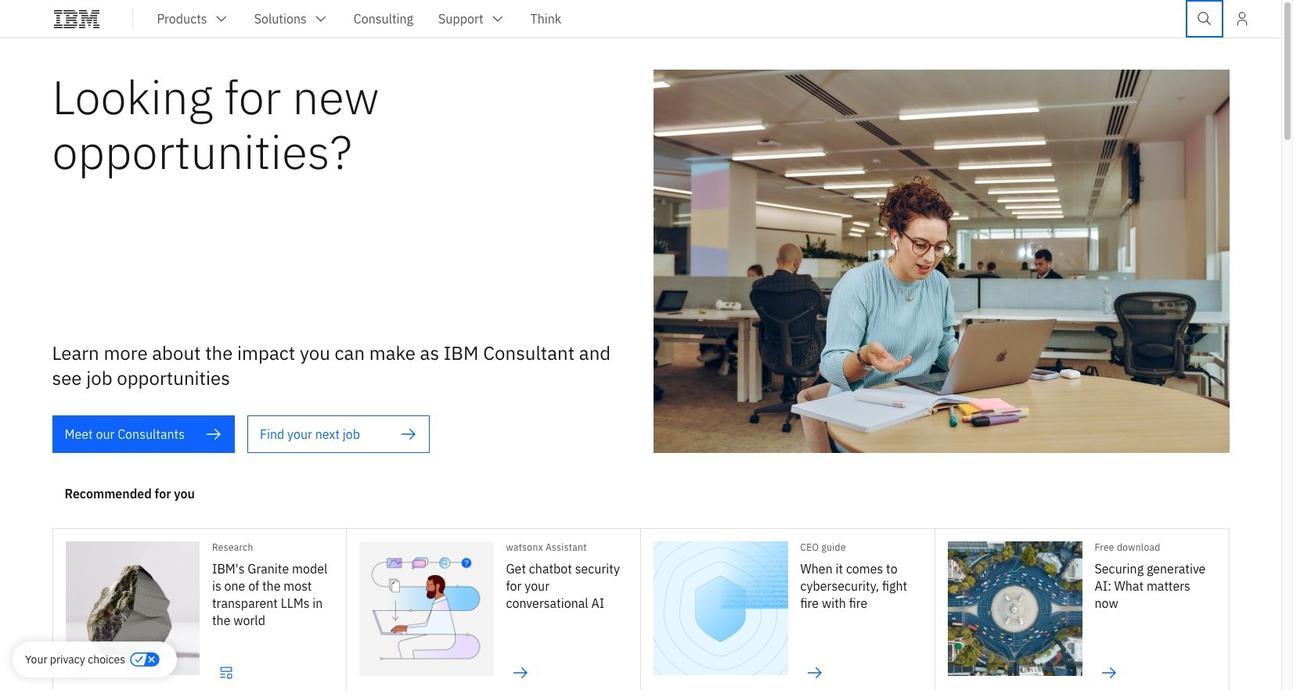 Task type: vqa. For each thing, say whether or not it's contained in the screenshot.
Let'S Talk element
no



Task type: locate. For each thing, give the bounding box(es) containing it.
your privacy choices element
[[25, 651, 125, 669]]



